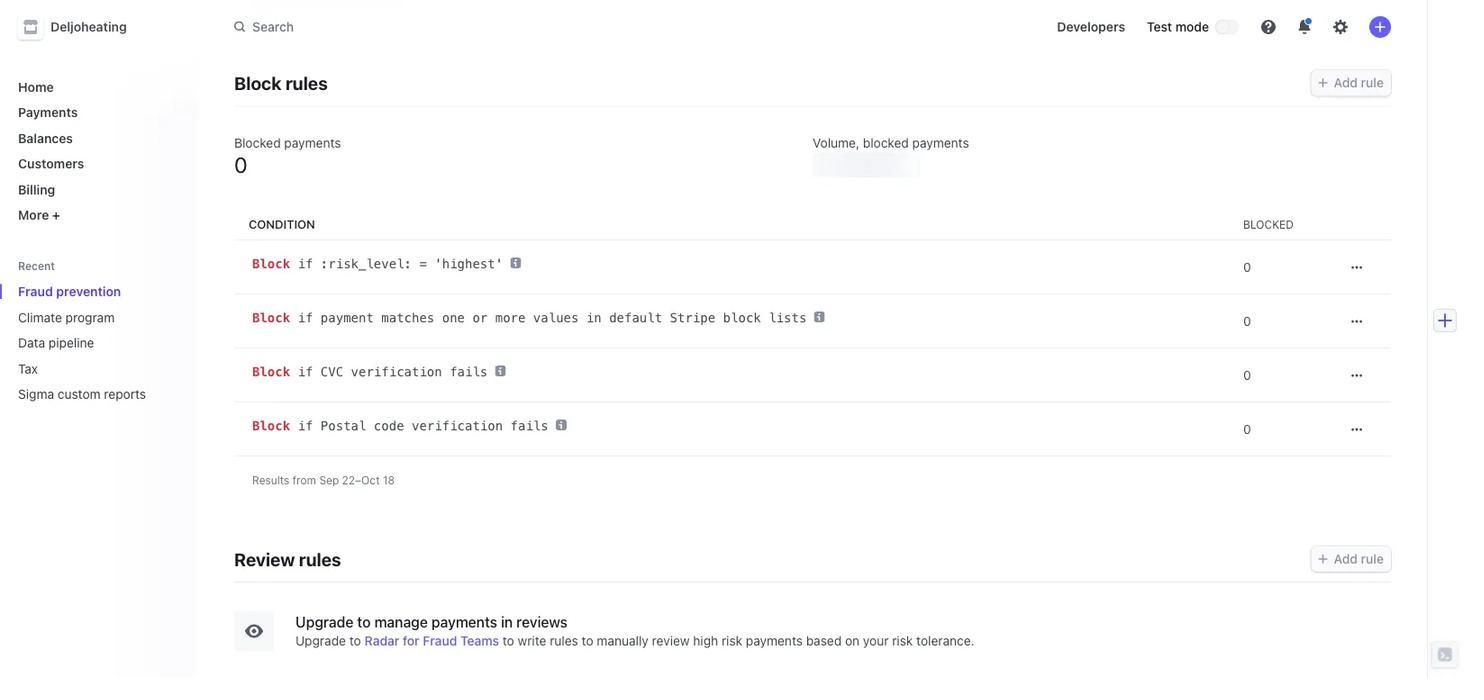 Task type: describe. For each thing, give the bounding box(es) containing it.
add for review rules
[[1334, 552, 1358, 567]]

22
[[342, 474, 355, 487]]

write
[[518, 634, 546, 649]]

recent navigation links element
[[0, 259, 198, 409]]

svg image for block if postal code verification fails
[[1352, 424, 1362, 435]]

0 vertical spatial in
[[586, 311, 602, 326]]

fraud prevention link
[[11, 277, 159, 306]]

sigma custom reports
[[18, 387, 146, 402]]

data pipeline
[[18, 336, 94, 351]]

deljoheating button
[[18, 14, 145, 40]]

2 risk from the left
[[892, 634, 913, 649]]

more
[[495, 311, 526, 326]]

fraud inside upgrade to manage payments in reviews upgrade to radar for fraud teams to write rules to manually review high risk payments based on your risk tolerance.
[[423, 634, 457, 649]]

0 vertical spatial fails
[[450, 365, 488, 380]]

review
[[652, 634, 690, 649]]

if for :risk_level: = 'highest'
[[298, 257, 313, 271]]

manage
[[374, 614, 428, 631]]

rules inside upgrade to manage payments in reviews upgrade to radar for fraud teams to write rules to manually review high risk payments based on your risk tolerance.
[[550, 634, 578, 649]]

payments right blocked
[[912, 135, 969, 150]]

to left write
[[503, 634, 514, 649]]

block if :risk_level: = 'highest'
[[252, 257, 503, 271]]

Search text field
[[223, 11, 732, 43]]

high
[[693, 634, 718, 649]]

sigma
[[18, 387, 54, 402]]

1 vertical spatial verification
[[412, 419, 503, 434]]

0 inside blocked payments 0
[[234, 152, 248, 177]]

add rule for block rules
[[1334, 75, 1384, 90]]

balances
[[18, 131, 73, 146]]

customers link
[[11, 149, 184, 178]]

home
[[18, 79, 54, 94]]

blocked for blocked payments 0
[[234, 135, 281, 150]]

fraud prevention
[[18, 284, 121, 299]]

+
[[52, 208, 60, 223]]

pipeline
[[49, 336, 94, 351]]

add rule button for review rules
[[1312, 547, 1391, 572]]

settings image
[[1334, 20, 1348, 34]]

postal
[[321, 419, 366, 434]]

blocked payments 0
[[234, 135, 341, 177]]

on
[[845, 634, 860, 649]]

block if cvc verification fails
[[252, 365, 488, 380]]

payment
[[321, 311, 374, 326]]

add for block rules
[[1334, 75, 1358, 90]]

condition
[[249, 217, 315, 231]]

custom
[[58, 387, 101, 402]]

svg image for block if payment matches one or more values in default stripe block lists
[[1352, 316, 1362, 327]]

values
[[533, 311, 579, 326]]

0 for block if :risk_level: = 'highest'
[[1244, 260, 1251, 275]]

0 vertical spatial verification
[[351, 365, 442, 380]]

svg image for block if cvc verification fails
[[1352, 370, 1362, 381]]

customers
[[18, 156, 84, 171]]

climate program
[[18, 310, 115, 325]]

payments inside blocked payments 0
[[284, 135, 341, 150]]

results
[[252, 474, 290, 487]]

review
[[234, 549, 295, 570]]

block if payment matches one or more values in default stripe block lists
[[252, 311, 807, 326]]

1 horizontal spatial fails
[[511, 419, 549, 434]]

payments left the based
[[746, 634, 803, 649]]

climate
[[18, 310, 62, 325]]

oct
[[361, 474, 380, 487]]

volume, blocked payments
[[813, 135, 969, 150]]

if for payment matches one or more values in default stripe block lists
[[298, 311, 313, 326]]

search
[[252, 19, 294, 34]]

in inside upgrade to manage payments in reviews upgrade to radar for fraud teams to write rules to manually review high risk payments based on your risk tolerance.
[[501, 614, 513, 631]]

block rules
[[234, 72, 328, 93]]

stripe
[[670, 311, 716, 326]]

block
[[723, 311, 761, 326]]

cvc
[[321, 365, 343, 380]]

0 for block if postal code verification fails
[[1244, 422, 1251, 437]]

code
[[374, 419, 404, 434]]

tax link
[[11, 354, 159, 383]]

program
[[65, 310, 115, 325]]

climate program link
[[11, 303, 159, 332]]

data
[[18, 336, 45, 351]]

block for block rules
[[234, 72, 282, 93]]

mode
[[1176, 19, 1209, 34]]

1 upgrade from the top
[[296, 614, 354, 631]]

lists
[[769, 311, 807, 326]]

to left manually
[[582, 634, 593, 649]]

based
[[806, 634, 842, 649]]

blocked
[[863, 135, 909, 150]]

fraud inside the 'recent' element
[[18, 284, 53, 299]]



Task type: locate. For each thing, give the bounding box(es) containing it.
add rule button for block rules
[[1312, 70, 1391, 96]]

1 vertical spatial rules
[[299, 549, 341, 570]]

rules right review
[[299, 549, 341, 570]]

1 vertical spatial svg image
[[1352, 370, 1362, 381]]

radar
[[365, 634, 400, 649]]

in left reviews
[[501, 614, 513, 631]]

if for postal code verification fails
[[298, 419, 313, 434]]

if left payment
[[298, 311, 313, 326]]

=
[[419, 257, 427, 271]]

help image
[[1262, 20, 1276, 34]]

1 rule from the top
[[1361, 75, 1384, 90]]

0 vertical spatial rule
[[1361, 75, 1384, 90]]

list
[[234, 240, 1391, 504]]

fraud down recent
[[18, 284, 53, 299]]

rule for block rules
[[1361, 75, 1384, 90]]

2 add rule button from the top
[[1312, 547, 1391, 572]]

blocked inside blocked payments 0
[[234, 135, 281, 150]]

1 horizontal spatial in
[[586, 311, 602, 326]]

block for block if :risk_level: = 'highest'
[[252, 257, 290, 271]]

core navigation links element
[[11, 72, 184, 230]]

1 if from the top
[[298, 257, 313, 271]]

payments up the teams
[[432, 614, 497, 631]]

payments link
[[11, 98, 184, 127]]

add rule button
[[1312, 70, 1391, 96], [1312, 547, 1391, 572]]

if for cvc verification fails
[[298, 365, 313, 380]]

upgrade down review rules
[[296, 614, 354, 631]]

0 for block if payment matches one or more values in default stripe block lists
[[1244, 314, 1251, 329]]

0 vertical spatial add rule
[[1334, 75, 1384, 90]]

1 vertical spatial blocked
[[1244, 219, 1294, 231]]

block left payment
[[252, 311, 290, 326]]

1 add from the top
[[1334, 75, 1358, 90]]

svg image for block if :risk_level: = 'highest'
[[1352, 262, 1362, 273]]

2 rule from the top
[[1361, 552, 1384, 567]]

review rules
[[234, 549, 341, 570]]

2 if from the top
[[298, 311, 313, 326]]

2 upgrade from the top
[[296, 634, 346, 649]]

–
[[355, 474, 361, 487]]

sigma custom reports link
[[11, 380, 159, 409]]

recent
[[18, 260, 55, 272]]

1 vertical spatial svg image
[[1352, 424, 1362, 435]]

rules
[[286, 72, 328, 93], [299, 549, 341, 570], [550, 634, 578, 649]]

:risk_level:
[[321, 257, 412, 271]]

to up "radar"
[[357, 614, 371, 631]]

one
[[442, 311, 465, 326]]

from
[[293, 474, 316, 487]]

or
[[473, 311, 488, 326]]

default
[[609, 311, 662, 326]]

add rule
[[1334, 75, 1384, 90], [1334, 552, 1384, 567]]

1 risk from the left
[[722, 634, 743, 649]]

verification
[[351, 365, 442, 380], [412, 419, 503, 434]]

more
[[18, 208, 49, 223]]

0 for block if cvc verification fails
[[1244, 368, 1251, 383]]

upgrade to manage payments in reviews upgrade to radar for fraud teams to write rules to manually review high risk payments based on your risk tolerance.
[[296, 614, 975, 649]]

1 vertical spatial upgrade
[[296, 634, 346, 649]]

test
[[1147, 19, 1172, 34]]

upgrade left "radar"
[[296, 634, 346, 649]]

risk
[[722, 634, 743, 649], [892, 634, 913, 649]]

1 svg image from the top
[[1352, 262, 1362, 273]]

rules down search in the left top of the page
[[286, 72, 328, 93]]

0
[[234, 152, 248, 177], [1244, 260, 1251, 275], [1244, 314, 1251, 329], [1244, 368, 1251, 383], [1244, 422, 1251, 437]]

verification up block if postal code verification fails
[[351, 365, 442, 380]]

2 add from the top
[[1334, 552, 1358, 567]]

block down search in the left top of the page
[[234, 72, 282, 93]]

rule for review rules
[[1361, 552, 1384, 567]]

results from sep 22 – oct 18
[[252, 474, 395, 487]]

prevention
[[56, 284, 121, 299]]

balances link
[[11, 123, 184, 153]]

1 vertical spatial fails
[[511, 419, 549, 434]]

block for block if postal code verification fails
[[252, 419, 290, 434]]

notifications image
[[1298, 20, 1312, 34]]

18
[[383, 474, 395, 487]]

upgrade
[[296, 614, 354, 631], [296, 634, 346, 649]]

2 add rule from the top
[[1334, 552, 1384, 567]]

if left postal
[[298, 419, 313, 434]]

0 vertical spatial svg image
[[1352, 316, 1362, 327]]

0 horizontal spatial fraud
[[18, 284, 53, 299]]

fraud right for
[[423, 634, 457, 649]]

Search search field
[[223, 11, 732, 43]]

1 vertical spatial add
[[1334, 552, 1358, 567]]

rules for review rules
[[299, 549, 341, 570]]

0 vertical spatial add
[[1334, 75, 1358, 90]]

home link
[[11, 72, 184, 101]]

add rule for review rules
[[1334, 552, 1384, 567]]

tax
[[18, 361, 38, 376]]

rule
[[1361, 75, 1384, 90], [1361, 552, 1384, 567]]

1 horizontal spatial risk
[[892, 634, 913, 649]]

manually
[[597, 634, 649, 649]]

4 if from the top
[[298, 419, 313, 434]]

developers
[[1057, 19, 1125, 34]]

0 horizontal spatial fails
[[450, 365, 488, 380]]

payments
[[18, 105, 78, 120]]

if left cvc
[[298, 365, 313, 380]]

teams
[[460, 634, 499, 649]]

in right values in the left top of the page
[[586, 311, 602, 326]]

block if postal code verification fails
[[252, 419, 549, 434]]

0 vertical spatial add rule button
[[1312, 70, 1391, 96]]

block left cvc
[[252, 365, 290, 380]]

1 add rule from the top
[[1334, 75, 1384, 90]]

3 if from the top
[[298, 365, 313, 380]]

svg image
[[1352, 262, 1362, 273], [1352, 370, 1362, 381]]

for
[[403, 634, 420, 649]]

1 svg image from the top
[[1352, 316, 1362, 327]]

tolerance.
[[917, 634, 975, 649]]

2 svg image from the top
[[1352, 370, 1362, 381]]

0 horizontal spatial risk
[[722, 634, 743, 649]]

developers link
[[1050, 13, 1133, 41]]

1 horizontal spatial fraud
[[423, 634, 457, 649]]

block down condition
[[252, 257, 290, 271]]

to left "radar"
[[349, 634, 361, 649]]

risk right 'your'
[[892, 634, 913, 649]]

if down condition
[[298, 257, 313, 271]]

verification right code
[[412, 419, 503, 434]]

reviews
[[517, 614, 568, 631]]

list containing block
[[234, 240, 1391, 504]]

1 horizontal spatial blocked
[[1244, 219, 1294, 231]]

risk right 'high'
[[722, 634, 743, 649]]

1 vertical spatial add rule button
[[1312, 547, 1391, 572]]

your
[[863, 634, 889, 649]]

2 vertical spatial rules
[[550, 634, 578, 649]]

sep
[[319, 474, 339, 487]]

0 vertical spatial svg image
[[1352, 262, 1362, 273]]

billing
[[18, 182, 55, 197]]

0 vertical spatial rules
[[286, 72, 328, 93]]

test mode
[[1147, 19, 1209, 34]]

fails
[[450, 365, 488, 380], [511, 419, 549, 434]]

matches
[[381, 311, 435, 326]]

0 vertical spatial blocked
[[234, 135, 281, 150]]

blocked for blocked
[[1244, 219, 1294, 231]]

recent element
[[0, 277, 198, 409]]

deljoheating
[[50, 19, 127, 34]]

add
[[1334, 75, 1358, 90], [1334, 552, 1358, 567]]

block for block if payment matches one or more values in default stripe block lists
[[252, 311, 290, 326]]

more +
[[18, 208, 60, 223]]

1 vertical spatial fraud
[[423, 634, 457, 649]]

block up results at left bottom
[[252, 419, 290, 434]]

1 vertical spatial rule
[[1361, 552, 1384, 567]]

payments down block rules
[[284, 135, 341, 150]]

radar for fraud teams link
[[365, 634, 499, 649]]

2 svg image from the top
[[1352, 424, 1362, 435]]

reports
[[104, 387, 146, 402]]

rules for block rules
[[286, 72, 328, 93]]

in
[[586, 311, 602, 326], [501, 614, 513, 631]]

if
[[298, 257, 313, 271], [298, 311, 313, 326], [298, 365, 313, 380], [298, 419, 313, 434]]

block for block if cvc verification fails
[[252, 365, 290, 380]]

svg image
[[1352, 316, 1362, 327], [1352, 424, 1362, 435]]

0 horizontal spatial in
[[501, 614, 513, 631]]

1 vertical spatial in
[[501, 614, 513, 631]]

0 vertical spatial upgrade
[[296, 614, 354, 631]]

1 add rule button from the top
[[1312, 70, 1391, 96]]

rules down reviews
[[550, 634, 578, 649]]

block
[[234, 72, 282, 93], [252, 257, 290, 271], [252, 311, 290, 326], [252, 365, 290, 380], [252, 419, 290, 434]]

payments
[[284, 135, 341, 150], [912, 135, 969, 150], [432, 614, 497, 631], [746, 634, 803, 649]]

billing link
[[11, 175, 184, 204]]

0 vertical spatial fraud
[[18, 284, 53, 299]]

volume,
[[813, 135, 860, 150]]

'highest'
[[435, 257, 503, 271]]

0 horizontal spatial blocked
[[234, 135, 281, 150]]

1 vertical spatial add rule
[[1334, 552, 1384, 567]]

data pipeline link
[[11, 328, 159, 358]]



Task type: vqa. For each thing, say whether or not it's contained in the screenshot.
CODE
yes



